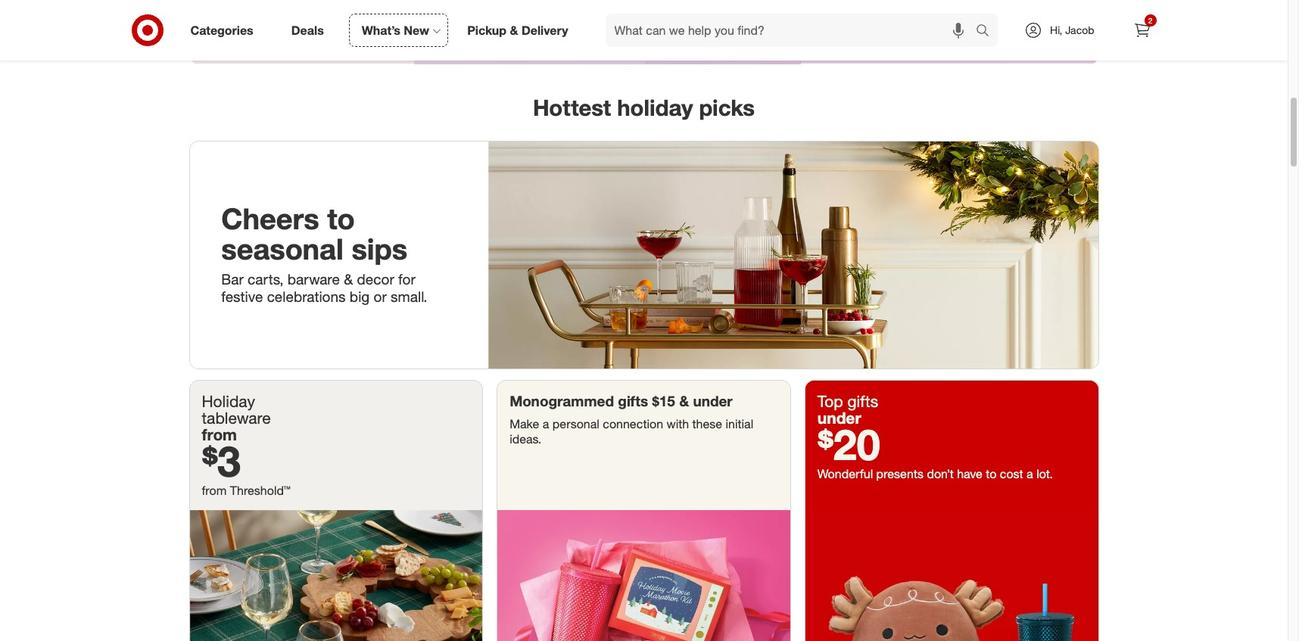 Task type: locate. For each thing, give the bounding box(es) containing it.
0 vertical spatial &
[[510, 22, 518, 38]]

1 horizontal spatial gifts
[[848, 391, 879, 411]]

1 vertical spatial &
[[344, 270, 353, 288]]

0 vertical spatial from
[[202, 425, 237, 444]]

holiday tableware from
[[202, 391, 271, 444]]

gifts up connection
[[618, 392, 648, 410]]

a left the lot.
[[1027, 466, 1033, 482]]

1 vertical spatial a
[[1027, 466, 1033, 482]]

decor
[[357, 270, 394, 288]]

gifts inside top gifts under
[[848, 391, 879, 411]]

jacob
[[1066, 23, 1095, 36]]

under up 'wonderful' on the right bottom of the page
[[818, 408, 861, 428]]

cheers to seasonal sips bar carts, barware & decor for festive celebrations big or small.
[[221, 202, 427, 305]]

2 vertical spatial &
[[679, 392, 689, 410]]

to left cost
[[986, 466, 997, 482]]

& inside cheers to seasonal sips bar carts, barware & decor for festive celebrations big or small.
[[344, 270, 353, 288]]

small.
[[391, 288, 427, 305]]

gifts right top
[[848, 391, 879, 411]]

0 horizontal spatial &
[[344, 270, 353, 288]]

from left threshold
[[202, 483, 227, 498]]

hi, jacob
[[1050, 23, 1095, 36]]

have
[[957, 466, 983, 482]]

deals
[[291, 22, 324, 38]]

gifts inside monogrammed gifts $15 & under make a personal connection with these initial ideas.
[[618, 392, 648, 410]]

1 horizontal spatial a
[[1027, 466, 1033, 482]]

& left decor
[[344, 270, 353, 288]]

& right pickup
[[510, 22, 518, 38]]

1 horizontal spatial &
[[510, 22, 518, 38]]

what's new
[[362, 22, 429, 38]]

under inside monogrammed gifts $15 & under make a personal connection with these initial ideas.
[[693, 392, 733, 410]]

to
[[327, 202, 355, 236], [986, 466, 997, 482]]

0 horizontal spatial to
[[327, 202, 355, 236]]

a
[[543, 416, 549, 431], [1027, 466, 1033, 482]]

&
[[510, 22, 518, 38], [344, 270, 353, 288], [679, 392, 689, 410]]

gifts for $15
[[618, 392, 648, 410]]

2 horizontal spatial &
[[679, 392, 689, 410]]

initial
[[726, 416, 754, 431]]

top
[[818, 391, 843, 411]]

gifts
[[848, 391, 879, 411], [618, 392, 648, 410]]

under inside top gifts under
[[818, 408, 861, 428]]

0 vertical spatial to
[[327, 202, 355, 236]]

a inside monogrammed gifts $15 & under make a personal connection with these initial ideas.
[[543, 416, 549, 431]]

0 horizontal spatial a
[[543, 416, 549, 431]]

from down 'holiday'
[[202, 425, 237, 444]]

lot.
[[1037, 466, 1053, 482]]

& inside monogrammed gifts $15 & under make a personal connection with these initial ideas.
[[679, 392, 689, 410]]

or
[[374, 288, 387, 305]]

™
[[284, 483, 290, 498]]

hottest
[[533, 94, 611, 121]]

search
[[969, 24, 1006, 39]]

under up these
[[693, 392, 733, 410]]

categories
[[190, 22, 253, 38]]

carts,
[[248, 270, 284, 288]]

holiday
[[202, 391, 255, 411]]

What can we help you find? suggestions appear below search field
[[605, 14, 980, 47]]

0 horizontal spatial gifts
[[618, 392, 648, 410]]

1 horizontal spatial under
[[818, 408, 861, 428]]

to up the barware
[[327, 202, 355, 236]]

barware
[[288, 270, 340, 288]]

1 from from the top
[[202, 425, 237, 444]]

from
[[202, 425, 237, 444], [202, 483, 227, 498]]

under
[[693, 392, 733, 410], [818, 408, 861, 428]]

what's new link
[[349, 14, 448, 47]]

& right the $15
[[679, 392, 689, 410]]

2
[[1148, 16, 1153, 25]]

for
[[398, 270, 416, 288]]

pickup & delivery link
[[454, 14, 587, 47]]

1 vertical spatial from
[[202, 483, 227, 498]]

wonderful
[[818, 466, 873, 482]]

a right make
[[543, 416, 549, 431]]

holiday
[[617, 94, 693, 121]]

$15
[[652, 392, 675, 410]]

personal
[[553, 416, 600, 431]]

connection
[[603, 416, 663, 431]]

delivery
[[522, 22, 568, 38]]

0 horizontal spatial under
[[693, 392, 733, 410]]

top gifts under
[[818, 391, 879, 428]]

search button
[[969, 14, 1006, 50]]

0 vertical spatial a
[[543, 416, 549, 431]]

1 horizontal spatial to
[[986, 466, 997, 482]]



Task type: vqa. For each thing, say whether or not it's contained in the screenshot.
the connection
yes



Task type: describe. For each thing, give the bounding box(es) containing it.
a for gifts
[[543, 416, 549, 431]]

festive
[[221, 288, 263, 305]]

celebrations
[[267, 288, 346, 305]]

big
[[350, 288, 370, 305]]

cheers
[[221, 202, 319, 236]]

threshold
[[230, 483, 284, 498]]

ideas.
[[510, 431, 542, 447]]

what's
[[362, 22, 401, 38]]

these
[[693, 416, 722, 431]]

deals link
[[278, 14, 343, 47]]

2 from from the top
[[202, 483, 227, 498]]

monogrammed gifts $15 & under make a personal connection with these initial ideas.
[[510, 392, 754, 447]]

& inside pickup & delivery 'link'
[[510, 22, 518, 38]]

monogrammed
[[510, 392, 614, 410]]

to inside cheers to seasonal sips bar carts, barware & decor for festive celebrations big or small.
[[327, 202, 355, 236]]

picks
[[699, 94, 755, 121]]

sips
[[352, 232, 408, 267]]

with
[[667, 416, 689, 431]]

from inside holiday tableware from
[[202, 425, 237, 444]]

categories link
[[178, 14, 272, 47]]

$20
[[818, 419, 880, 470]]

from threshold ™
[[202, 483, 290, 498]]

cost
[[1000, 466, 1024, 482]]

pickup & delivery
[[467, 22, 568, 38]]

$3
[[202, 435, 241, 487]]

don't
[[927, 466, 954, 482]]

bar
[[221, 270, 244, 288]]

2 link
[[1126, 14, 1159, 47]]

tableware
[[202, 408, 271, 428]]

seasonal
[[221, 232, 344, 267]]

gifts for under
[[848, 391, 879, 411]]

hottest holiday picks
[[533, 94, 755, 121]]

hi,
[[1050, 23, 1063, 36]]

presents
[[877, 466, 924, 482]]

make
[[510, 416, 539, 431]]

pickup
[[467, 22, 507, 38]]

wonderful presents don't have to cost a lot.
[[818, 466, 1053, 482]]

a for presents
[[1027, 466, 1033, 482]]

1 vertical spatial to
[[986, 466, 997, 482]]

new
[[404, 22, 429, 38]]



